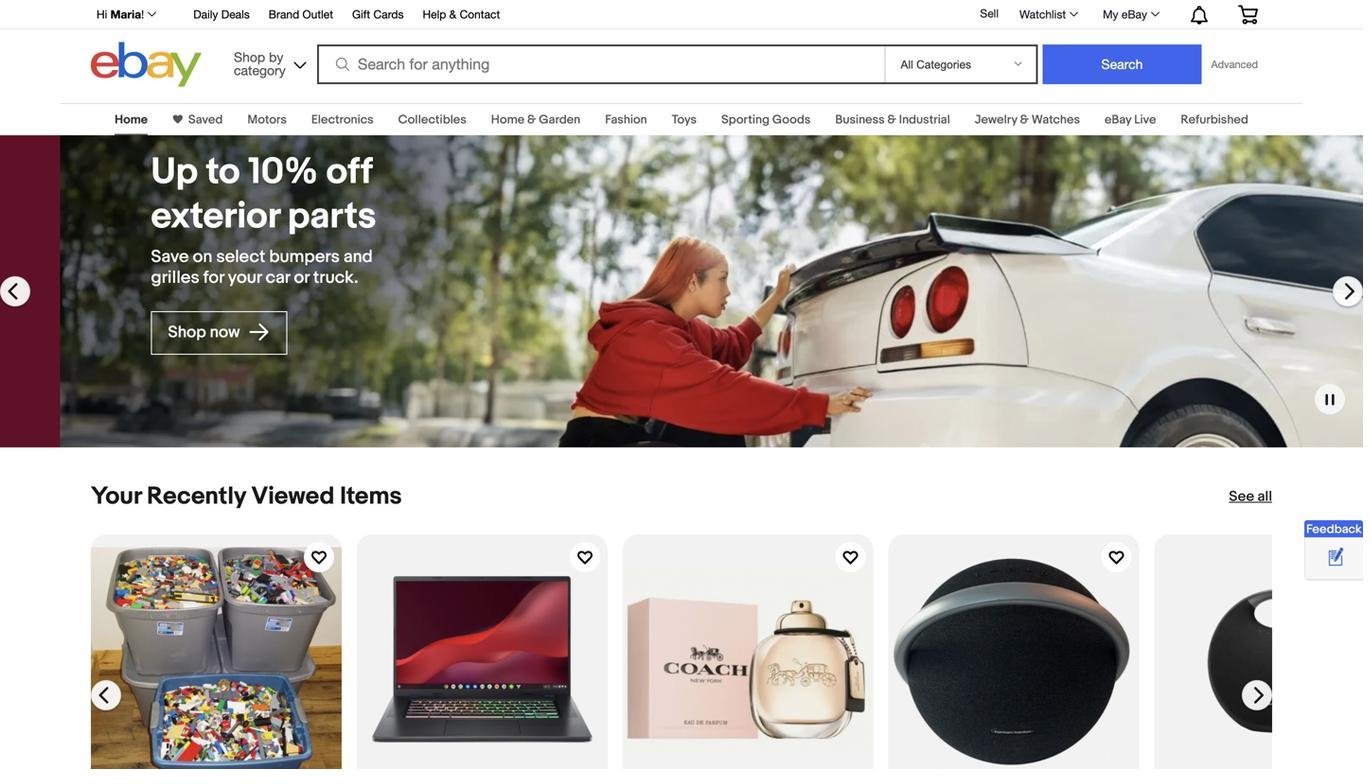 Task type: vqa. For each thing, say whether or not it's contained in the screenshot.
'plan' on the right of the page
no



Task type: describe. For each thing, give the bounding box(es) containing it.
daily
[[193, 8, 218, 21]]

outlet
[[303, 8, 333, 21]]

your
[[171, 268, 205, 288]]

brand
[[269, 8, 299, 21]]

shop by category banner
[[86, 0, 1273, 92]]

fashion
[[605, 113, 647, 127]]

ebay inside up to 10% off exterior parts main content
[[1105, 113, 1132, 127]]

business & industrial link
[[836, 113, 950, 127]]

or
[[237, 268, 253, 288]]

ebay live link
[[1105, 113, 1156, 127]]

help & contact link
[[423, 5, 500, 26]]

grilles
[[94, 268, 143, 288]]

your recently viewed items link
[[91, 482, 402, 512]]

shop by category button
[[225, 42, 311, 83]]

ebay live
[[1105, 113, 1156, 127]]

& for home
[[527, 113, 536, 127]]

home & garden
[[491, 113, 581, 127]]

daily deals link
[[193, 5, 250, 26]]

watches
[[1032, 113, 1080, 127]]

select
[[160, 247, 209, 268]]

& for jewelry
[[1020, 113, 1029, 127]]

account navigation
[[86, 0, 1273, 29]]

gift cards link
[[352, 5, 404, 26]]

industrial
[[899, 113, 950, 127]]

saved
[[188, 113, 223, 127]]

sell link
[[972, 7, 1007, 20]]

Search for anything text field
[[320, 46, 881, 82]]

home for home & garden
[[491, 113, 525, 127]]

collectibles link
[[398, 113, 467, 127]]

jewelry & watches
[[975, 113, 1080, 127]]

fashion link
[[605, 113, 647, 127]]

my ebay
[[1103, 8, 1148, 21]]

none submit inside the shop by category banner
[[1043, 45, 1202, 84]]

gift cards
[[352, 8, 404, 21]]

gift
[[352, 8, 370, 21]]

collectibles
[[398, 113, 467, 127]]

motors link
[[248, 113, 287, 127]]

brand outlet link
[[269, 5, 333, 26]]

category
[[234, 62, 286, 78]]

your shopping cart image
[[1238, 5, 1259, 24]]

shop for shop by category
[[234, 49, 265, 65]]

up
[[94, 151, 142, 195]]

home & garden link
[[491, 113, 581, 127]]



Task type: locate. For each thing, give the bounding box(es) containing it.
jewelry & watches link
[[975, 113, 1080, 127]]

recently
[[147, 482, 246, 512]]

save
[[94, 247, 132, 268]]

shop inside up to 10% off exterior parts main content
[[112, 322, 150, 342]]

ebay
[[1122, 8, 1148, 21], [1105, 113, 1132, 127]]

brand outlet
[[269, 8, 333, 21]]

garden
[[539, 113, 581, 127]]

shop left now
[[112, 322, 150, 342]]

sell
[[980, 7, 999, 20]]

live
[[1135, 113, 1156, 127]]

my
[[1103, 8, 1119, 21]]

sporting goods
[[722, 113, 811, 127]]

1 horizontal spatial shop
[[234, 49, 265, 65]]

maria
[[110, 8, 141, 21]]

business
[[836, 113, 885, 127]]

0 vertical spatial shop
[[234, 49, 265, 65]]

& right jewelry
[[1020, 113, 1029, 127]]

advanced link
[[1202, 45, 1268, 83]]

10%
[[192, 151, 262, 195]]

& left garden
[[527, 113, 536, 127]]

shop left by
[[234, 49, 265, 65]]

& right help
[[449, 8, 457, 21]]

truck.
[[257, 268, 302, 288]]

home for home
[[115, 113, 148, 127]]

ebay inside account navigation
[[1122, 8, 1148, 21]]

electronics
[[311, 113, 374, 127]]

items
[[340, 482, 402, 512]]

hi maria !
[[97, 8, 144, 21]]

daily deals
[[193, 8, 250, 21]]

bumpers
[[213, 247, 283, 268]]

1 vertical spatial shop
[[112, 322, 150, 342]]

& for business
[[888, 113, 897, 127]]

hi
[[97, 8, 107, 21]]

all
[[1258, 489, 1273, 506]]

watchlist
[[1020, 8, 1066, 21]]

refurbished
[[1181, 113, 1249, 127]]

0 horizontal spatial shop
[[112, 322, 150, 342]]

refurbished link
[[1181, 113, 1249, 127]]

advanced
[[1211, 58, 1258, 71]]

shop by category
[[234, 49, 286, 78]]

& right the business
[[888, 113, 897, 127]]

business & industrial
[[836, 113, 950, 127]]

goods
[[773, 113, 811, 127]]

see all
[[1229, 489, 1273, 506]]

saved link
[[183, 113, 223, 127]]

sporting goods link
[[722, 113, 811, 127]]

viewed
[[251, 482, 335, 512]]

home
[[115, 113, 148, 127], [491, 113, 525, 127]]

ebay left live at the right top of the page
[[1105, 113, 1132, 127]]

my ebay link
[[1093, 3, 1168, 26]]

home up up
[[115, 113, 148, 127]]

feedback
[[1307, 523, 1362, 537]]

and
[[287, 247, 316, 268]]

1 home from the left
[[115, 113, 148, 127]]

watchlist link
[[1009, 3, 1087, 26]]

up to 10% off exterior parts main content
[[0, 92, 1363, 770]]

deals
[[221, 8, 250, 21]]

up to 10% off exterior parts save on select bumpers and grilles for your car or truck.
[[94, 151, 320, 288]]

for
[[147, 268, 168, 288]]

to
[[150, 151, 184, 195]]

on
[[136, 247, 156, 268]]

help
[[423, 8, 446, 21]]

1 horizontal spatial home
[[491, 113, 525, 127]]

now
[[153, 322, 183, 342]]

home left garden
[[491, 113, 525, 127]]

parts
[[231, 195, 320, 239]]

cards
[[373, 8, 404, 21]]

car
[[209, 268, 234, 288]]

see all link
[[1229, 488, 1273, 507]]

1 vertical spatial ebay
[[1105, 113, 1132, 127]]

toys link
[[672, 113, 697, 127]]

jewelry
[[975, 113, 1018, 127]]

exterior
[[94, 195, 223, 239]]

your
[[91, 482, 141, 512]]

shop now
[[112, 322, 187, 342]]

help & contact
[[423, 8, 500, 21]]

& for help
[[449, 8, 457, 21]]

off
[[270, 151, 316, 195]]

None submit
[[1043, 45, 1202, 84]]

0 horizontal spatial home
[[115, 113, 148, 127]]

&
[[449, 8, 457, 21], [527, 113, 536, 127], [888, 113, 897, 127], [1020, 113, 1029, 127]]

ebay right my
[[1122, 8, 1148, 21]]

sporting
[[722, 113, 770, 127]]

shop inside shop by category
[[234, 49, 265, 65]]

& inside account navigation
[[449, 8, 457, 21]]

toys
[[672, 113, 697, 127]]

!
[[141, 8, 144, 21]]

2 home from the left
[[491, 113, 525, 127]]

your recently viewed items
[[91, 482, 402, 512]]

by
[[269, 49, 283, 65]]

0 vertical spatial ebay
[[1122, 8, 1148, 21]]

see
[[1229, 489, 1255, 506]]

motors
[[248, 113, 287, 127]]

contact
[[460, 8, 500, 21]]

shop for shop now
[[112, 322, 150, 342]]

shop
[[234, 49, 265, 65], [112, 322, 150, 342]]

electronics link
[[311, 113, 374, 127]]



